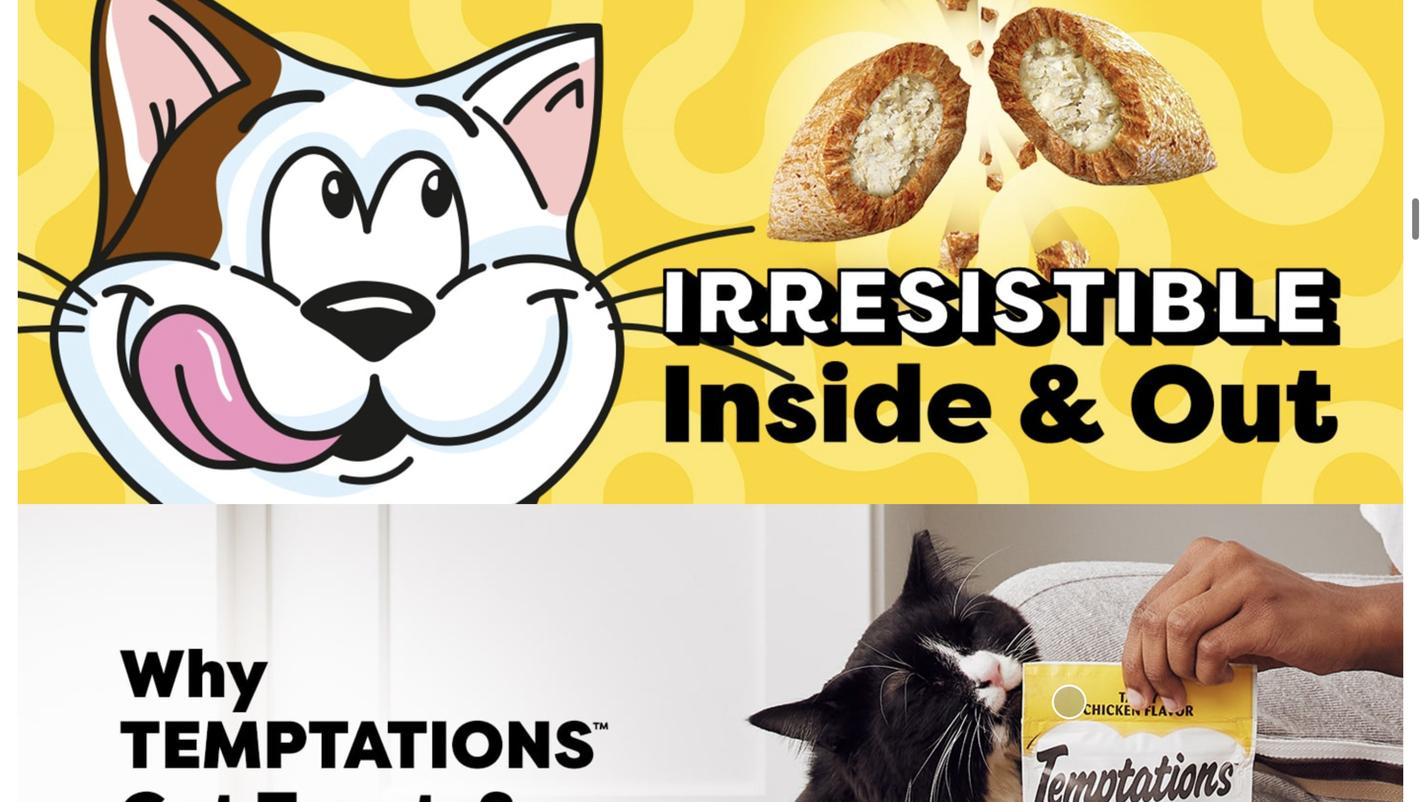 Task type: vqa. For each thing, say whether or not it's contained in the screenshot.
why temptations cat treats? image
yes



Task type: describe. For each thing, give the bounding box(es) containing it.
why temptations cat treats? image
[[18, 504, 1403, 802]]

irresistible inside & out image
[[18, 0, 1403, 504]]



